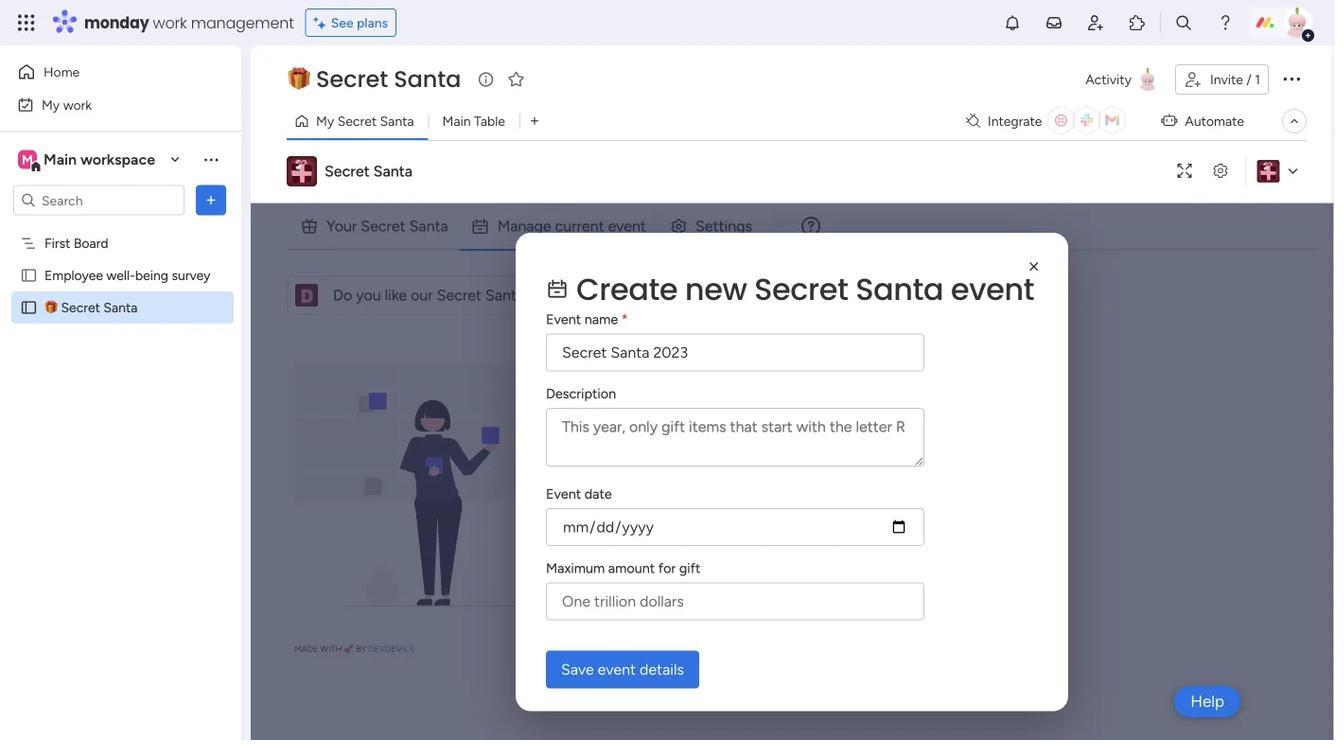 Task type: vqa. For each thing, say whether or not it's contained in the screenshot.
workspace options image
yes



Task type: describe. For each thing, give the bounding box(es) containing it.
santa left show board description icon
[[394, 63, 461, 95]]

activity
[[1086, 71, 1132, 88]]

open full screen image
[[1170, 164, 1200, 178]]

management
[[191, 12, 294, 33]]

1 vertical spatial 🎁
[[44, 300, 58, 316]]

first
[[44, 235, 70, 251]]

1
[[1255, 71, 1261, 88]]

help image
[[1216, 13, 1235, 32]]

survey
[[172, 267, 211, 283]]

my secret santa
[[316, 113, 414, 129]]

add to favorites image
[[507, 70, 525, 88]]

board
[[74, 235, 108, 251]]

employee
[[44, 267, 103, 283]]

my for my work
[[42, 97, 60, 113]]

select product image
[[17, 13, 36, 32]]

my work
[[42, 97, 92, 113]]

workspace image
[[18, 149, 37, 170]]

settings image
[[1206, 164, 1236, 178]]

dapulse integrations image
[[966, 114, 980, 128]]

secret santa
[[325, 162, 413, 180]]

main table
[[442, 113, 505, 129]]

see
[[331, 15, 354, 31]]

see plans
[[331, 15, 388, 31]]

search everything image
[[1174, 13, 1193, 32]]

autopilot image
[[1162, 108, 1178, 132]]

invite / 1
[[1210, 71, 1261, 88]]

show board description image
[[474, 70, 497, 89]]

public board image
[[20, 266, 38, 284]]

apps image
[[1128, 13, 1147, 32]]

m
[[22, 151, 33, 168]]

notifications image
[[1003, 13, 1022, 32]]

public board image
[[20, 299, 38, 317]]

Search in workspace field
[[40, 189, 158, 211]]

invite
[[1210, 71, 1243, 88]]

work for monday
[[153, 12, 187, 33]]

inbox image
[[1045, 13, 1064, 32]]

1 vertical spatial 🎁 secret santa
[[44, 300, 138, 316]]

table
[[474, 113, 505, 129]]

activity button
[[1078, 64, 1168, 95]]

workspace selection element
[[18, 148, 158, 173]]

0 vertical spatial 🎁
[[288, 63, 310, 95]]

help
[[1191, 692, 1225, 711]]



Task type: locate. For each thing, give the bounding box(es) containing it.
main inside workspace selection element
[[44, 150, 77, 168]]

santa
[[394, 63, 461, 95], [380, 113, 414, 129], [373, 162, 413, 180], [104, 300, 138, 316]]

🎁 Secret Santa field
[[283, 63, 466, 95]]

options image
[[1280, 67, 1303, 90], [202, 191, 220, 210]]

🎁 up my secret santa button
[[288, 63, 310, 95]]

1 horizontal spatial main
[[442, 113, 471, 129]]

work
[[153, 12, 187, 33], [63, 97, 92, 113]]

list box containing first board
[[0, 223, 241, 579]]

collapse board header image
[[1287, 114, 1302, 129]]

monday
[[84, 12, 149, 33]]

my
[[42, 97, 60, 113], [316, 113, 334, 129]]

0 horizontal spatial 🎁 secret santa
[[44, 300, 138, 316]]

being
[[135, 267, 168, 283]]

well-
[[106, 267, 135, 283]]

main for main table
[[442, 113, 471, 129]]

help button
[[1175, 686, 1241, 717]]

santa down well-
[[104, 300, 138, 316]]

options image down workspace options icon
[[202, 191, 220, 210]]

secret
[[316, 63, 388, 95], [338, 113, 377, 129], [325, 162, 370, 180], [61, 300, 100, 316]]

0 horizontal spatial my
[[42, 97, 60, 113]]

🎁 secret santa down the employee at the left top
[[44, 300, 138, 316]]

plans
[[357, 15, 388, 31]]

home
[[44, 64, 80, 80]]

first board
[[44, 235, 108, 251]]

secret up my secret santa button
[[316, 63, 388, 95]]

🎁 right public board image on the top left
[[44, 300, 58, 316]]

work for my
[[63, 97, 92, 113]]

add view image
[[531, 114, 538, 128]]

1 horizontal spatial my
[[316, 113, 334, 129]]

secret down my secret santa button
[[325, 162, 370, 180]]

1 vertical spatial main
[[44, 150, 77, 168]]

my for my secret santa
[[316, 113, 334, 129]]

secret inside button
[[338, 113, 377, 129]]

options image right 1
[[1280, 67, 1303, 90]]

🎁
[[288, 63, 310, 95], [44, 300, 58, 316]]

option
[[0, 226, 241, 230]]

0 horizontal spatial main
[[44, 150, 77, 168]]

/
[[1247, 71, 1252, 88]]

0 vertical spatial work
[[153, 12, 187, 33]]

integrate
[[988, 113, 1042, 129]]

main
[[442, 113, 471, 129], [44, 150, 77, 168]]

see plans button
[[305, 9, 397, 37]]

0 horizontal spatial 🎁
[[44, 300, 58, 316]]

1 horizontal spatial 🎁
[[288, 63, 310, 95]]

my secret santa button
[[287, 106, 428, 136]]

monday work management
[[84, 12, 294, 33]]

home button
[[11, 57, 203, 87]]

1 horizontal spatial options image
[[1280, 67, 1303, 90]]

1 vertical spatial options image
[[202, 191, 220, 210]]

workspace options image
[[202, 150, 220, 169]]

1 horizontal spatial work
[[153, 12, 187, 33]]

invite members image
[[1086, 13, 1105, 32]]

ruby anderson image
[[1282, 8, 1313, 38]]

1 vertical spatial work
[[63, 97, 92, 113]]

invite / 1 button
[[1175, 64, 1269, 95]]

0 vertical spatial options image
[[1280, 67, 1303, 90]]

work right monday
[[153, 12, 187, 33]]

employee well-being survey
[[44, 267, 211, 283]]

santa down 🎁 secret santa field
[[380, 113, 414, 129]]

my work button
[[11, 89, 203, 120]]

🎁 secret santa
[[288, 63, 461, 95], [44, 300, 138, 316]]

🎁 secret santa up my secret santa
[[288, 63, 461, 95]]

work inside button
[[63, 97, 92, 113]]

automate
[[1185, 113, 1244, 129]]

santa inside my secret santa button
[[380, 113, 414, 129]]

main inside button
[[442, 113, 471, 129]]

main right workspace icon on the top left
[[44, 150, 77, 168]]

main left table
[[442, 113, 471, 129]]

main for main workspace
[[44, 150, 77, 168]]

work down 'home'
[[63, 97, 92, 113]]

1 horizontal spatial 🎁 secret santa
[[288, 63, 461, 95]]

my down 'home'
[[42, 97, 60, 113]]

secret down 🎁 secret santa field
[[338, 113, 377, 129]]

0 vertical spatial main
[[442, 113, 471, 129]]

0 horizontal spatial options image
[[202, 191, 220, 210]]

secret down the employee at the left top
[[61, 300, 100, 316]]

list box
[[0, 223, 241, 579]]

main table button
[[428, 106, 519, 136]]

santa down my secret santa
[[373, 162, 413, 180]]

0 vertical spatial 🎁 secret santa
[[288, 63, 461, 95]]

main workspace
[[44, 150, 155, 168]]

0 horizontal spatial work
[[63, 97, 92, 113]]

my down 🎁 secret santa field
[[316, 113, 334, 129]]

workspace
[[80, 150, 155, 168]]



